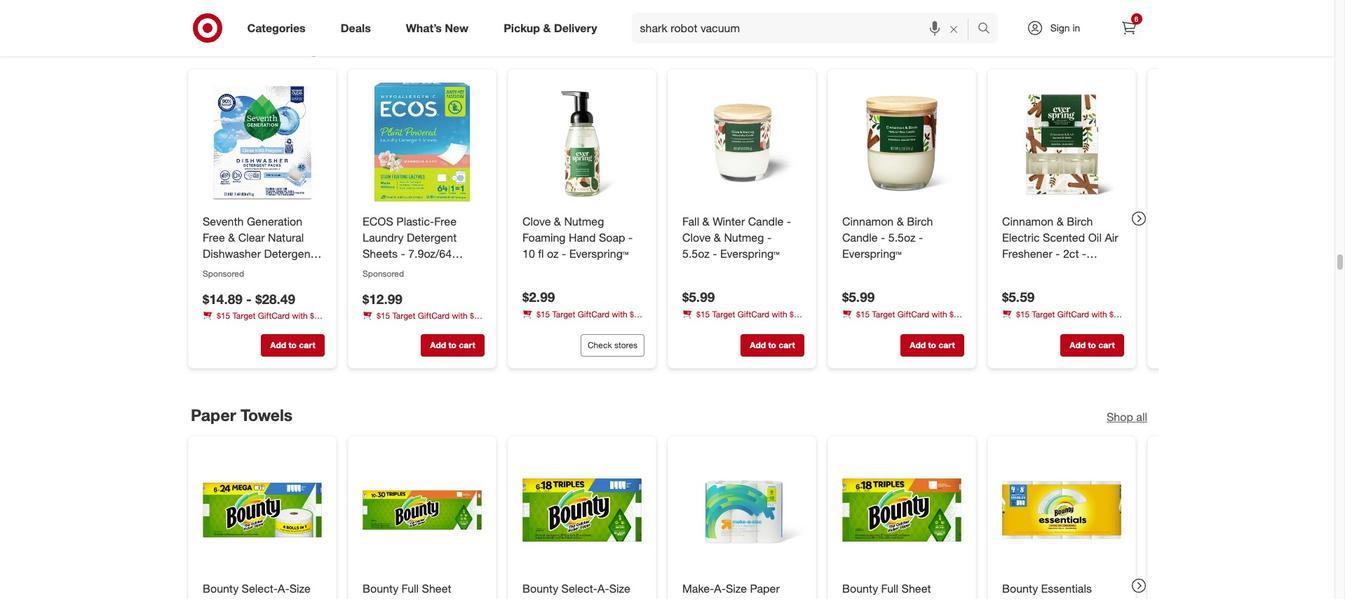 Task type: locate. For each thing, give the bounding box(es) containing it.
2 add to cart from the left
[[430, 340, 475, 350]]

1 shop all from the top
[[1106, 42, 1147, 56]]

0 horizontal spatial cinnamon
[[842, 215, 893, 229]]

free inside ecos plastic-free laundry detergent sheets - 7.9oz/64 loads
[[434, 215, 456, 229]]

1 to from the left
[[288, 340, 296, 350]]

cinnamon inside the cinnamon & birch electric scented oil air freshener - 2ct - everspring™
[[1002, 215, 1053, 229]]

birch for $5.59
[[1067, 215, 1093, 229]]

clove & nutmeg foaming hand soap - 10 fl oz - everspring™ image
[[519, 81, 644, 206], [519, 81, 644, 206]]

$15 target giftcard with $50 home care purchase for freshener
[[1002, 309, 1123, 332]]

1 horizontal spatial bounty full sheet paper towels link
[[842, 582, 961, 600]]

all
[[1136, 42, 1147, 56], [1136, 410, 1147, 424]]

seventh
[[202, 215, 243, 229]]

birch
[[907, 215, 933, 229], [1067, 215, 1093, 229]]

1 horizontal spatial natural
[[268, 231, 304, 245]]

1 cart from the left
[[299, 340, 315, 350]]

full for second bounty full sheet paper towels link from left
[[881, 582, 898, 596]]

to for cinnamon & birch candle - 5.5oz - everspring™
[[928, 340, 936, 350]]

add to cart for cinnamon & birch candle - 5.5oz - everspring™
[[909, 340, 955, 350]]

select-
[[241, 582, 277, 596], [561, 582, 597, 596], [1002, 598, 1038, 600]]

$15
[[536, 309, 550, 320], [696, 309, 710, 320], [856, 309, 869, 320], [1016, 309, 1029, 320], [216, 311, 230, 322], [376, 311, 390, 322]]

2 add to cart button from the left
[[420, 334, 484, 357]]

$15 target giftcard with $50 home care purchase button for freshener
[[1002, 309, 1124, 332]]

free for $12.99
[[434, 215, 456, 229]]

full
[[401, 582, 418, 596], [881, 582, 898, 596]]

1 add from the left
[[270, 340, 286, 350]]

add to cart for ecos plastic-free laundry detergent sheets - 7.9oz/64 loads
[[430, 340, 475, 350]]

make-
[[682, 582, 714, 596]]

1 horizontal spatial bounty select-a-size paper towels link
[[522, 582, 641, 600]]

everspring™ for $5.59
[[1002, 263, 1061, 277]]

shop for paper towels
[[1106, 410, 1133, 424]]

$15 for fall & winter candle - clove & nutmeg - 5.5oz - everspring™
[[696, 309, 710, 320]]

birch inside cinnamon & birch candle - 5.5oz - everspring™
[[907, 215, 933, 229]]

free up 7.9oz/64
[[434, 215, 456, 229]]

care for cinnamon & birch electric scented oil air freshener - 2ct - everspring™
[[1026, 321, 1042, 332]]

0 horizontal spatial bounty select-a-size paper towels
[[202, 582, 310, 600]]

bounty select-a-size paper towels for first bounty select-a-size paper towels link from left
[[202, 582, 310, 600]]

1 add to cart button from the left
[[261, 334, 324, 357]]

2 cart from the left
[[459, 340, 475, 350]]

size inside make-a-size paper towels - up & up™
[[725, 582, 747, 596]]

free
[[434, 215, 456, 229], [202, 231, 225, 245]]

0 vertical spatial all
[[1136, 42, 1147, 56]]

2ct
[[1063, 247, 1079, 261]]

everspring™ inside the cinnamon & birch electric scented oil air freshener - 2ct - everspring™
[[1002, 263, 1061, 277]]

5 to from the left
[[1088, 340, 1096, 350]]

2 bounty select-a-size paper towels from the left
[[522, 582, 630, 600]]

1 shop from the top
[[1106, 42, 1133, 56]]

3 add from the left
[[750, 340, 766, 350]]

up
[[726, 598, 739, 600]]

1 vertical spatial nutmeg
[[724, 231, 764, 245]]

detergent down generation
[[264, 247, 314, 261]]

0 horizontal spatial select-
[[241, 582, 277, 596]]

add to cart button for ecos plastic-free laundry detergent sheets - 7.9oz/64 loads
[[420, 334, 484, 357]]

free down seventh
[[202, 231, 225, 245]]

fall & winter candle - clove & nutmeg - 5.5oz - everspring™ image
[[679, 81, 804, 206], [679, 81, 804, 206]]

purchase for freshener
[[1044, 321, 1079, 332]]

a-
[[277, 582, 289, 596], [597, 582, 609, 596], [714, 582, 725, 596], [1038, 598, 1050, 600]]

to
[[288, 340, 296, 350], [448, 340, 456, 350], [768, 340, 776, 350], [928, 340, 936, 350], [1088, 340, 1096, 350]]

0 horizontal spatial bounty full sheet paper towels
[[362, 582, 451, 600]]

$15 for cinnamon & birch candle - 5.5oz - everspring™
[[856, 309, 869, 320]]

shop all
[[1106, 42, 1147, 56], [1106, 410, 1147, 424]]

4 add from the left
[[909, 340, 925, 350]]

5.5oz
[[888, 231, 915, 245], [682, 247, 709, 261]]

5 add to cart button from the left
[[1060, 334, 1124, 357]]

0 vertical spatial candle
[[748, 215, 783, 229]]

0 horizontal spatial birch
[[907, 215, 933, 229]]

4 cart from the left
[[938, 340, 955, 350]]

1 horizontal spatial select-
[[561, 582, 597, 596]]

0 horizontal spatial clove
[[522, 215, 550, 229]]

0 horizontal spatial nutmeg
[[564, 215, 604, 229]]

pickup & delivery link
[[492, 13, 615, 43]]

birch for $5.99
[[907, 215, 933, 229]]

free for $14.89 - $28.49
[[202, 231, 225, 245]]

clove inside fall & winter candle - clove & nutmeg - 5.5oz - everspring™
[[682, 231, 710, 245]]

seventh generation free & clear natural dishwasher detergent packs
[[202, 215, 314, 277]]

care
[[546, 321, 562, 332], [706, 321, 722, 332], [866, 321, 882, 332], [1026, 321, 1042, 332], [226, 323, 242, 334], [386, 323, 402, 334]]

giftcard for cinnamon & birch candle - 5.5oz - everspring™
[[897, 309, 929, 320]]

in
[[1073, 22, 1080, 34]]

laundry
[[362, 231, 403, 245]]

1 shop all link from the top
[[1106, 42, 1147, 58]]

1 horizontal spatial birch
[[1067, 215, 1093, 229]]

1 horizontal spatial free
[[434, 215, 456, 229]]

1 vertical spatial candle
[[842, 231, 877, 245]]

0 horizontal spatial $5.99
[[682, 289, 714, 305]]

0 horizontal spatial bounty select-a-size paper towels link
[[202, 582, 322, 600]]

sheet
[[422, 582, 451, 596], [901, 582, 931, 596]]

1 $5.99 from the left
[[682, 289, 714, 305]]

bounty full sheet paper towels
[[362, 582, 451, 600], [842, 582, 931, 600]]

natural down generation
[[268, 231, 304, 245]]

$14.89
[[202, 291, 242, 307]]

bounty full sheet paper towels image
[[359, 448, 484, 573], [359, 448, 484, 573], [839, 448, 964, 573], [839, 448, 964, 573]]

1 horizontal spatial bounty select-a-size paper towels
[[522, 582, 630, 600]]

1 bounty select-a-size paper towels from the left
[[202, 582, 310, 600]]

2 cinnamon from the left
[[1002, 215, 1053, 229]]

3 add to cart from the left
[[750, 340, 795, 350]]

0 horizontal spatial 5.5oz
[[682, 247, 709, 261]]

6 link
[[1113, 13, 1144, 43]]

1 horizontal spatial sheet
[[901, 582, 931, 596]]

add
[[270, 340, 286, 350], [430, 340, 446, 350], [750, 340, 766, 350], [909, 340, 925, 350], [1069, 340, 1085, 350]]

$50 for clove & nutmeg foaming hand soap - 10 fl oz - everspring™
[[629, 309, 643, 320]]

clove down fall
[[682, 231, 710, 245]]

bounty select-a-size paper towels link
[[202, 582, 322, 600], [522, 582, 641, 600]]

shop all for cleaning
[[1106, 42, 1147, 56]]

0 vertical spatial free
[[434, 215, 456, 229]]

1 horizontal spatial $5.99
[[842, 289, 874, 305]]

1 sheet from the left
[[422, 582, 451, 596]]

2 bounty from the left
[[362, 582, 398, 596]]

5 bounty from the left
[[1002, 582, 1038, 596]]

paper
[[190, 405, 236, 425], [750, 582, 779, 596], [202, 598, 232, 600], [362, 598, 392, 600], [522, 598, 552, 600], [842, 598, 872, 600]]

target for everspring™
[[872, 309, 895, 320]]

2 bounty full sheet paper towels from the left
[[842, 582, 931, 600]]

giftcard for clove & nutmeg foaming hand soap - 10 fl oz - everspring™
[[577, 309, 609, 320]]

4 to from the left
[[928, 340, 936, 350]]

giftcard for fall & winter candle - clove & nutmeg - 5.5oz - everspring™
[[737, 309, 769, 320]]

$5.99 for fall & winter candle - clove & nutmeg - 5.5oz - everspring™
[[682, 289, 714, 305]]

fall & winter candle - clove & nutmeg - 5.5oz - everspring™ link
[[682, 214, 801, 262]]

0 vertical spatial shop all link
[[1106, 42, 1147, 58]]

1 horizontal spatial 5.5oz
[[888, 231, 915, 245]]

sheet for 1st bounty full sheet paper towels link from the left
[[422, 582, 451, 596]]

shop
[[1106, 42, 1133, 56], [1106, 410, 1133, 424]]

seventh generation free & clear natural dishwasher detergent packs image
[[200, 81, 324, 206], [200, 81, 324, 206]]

cinnamon
[[842, 215, 893, 229], [1002, 215, 1053, 229]]

2 $5.99 from the left
[[842, 289, 874, 305]]

cinnamon & birch electric scented oil air freshener - 2ct - everspring™ image
[[999, 81, 1124, 206], [999, 81, 1124, 206]]

0 horizontal spatial sheet
[[422, 582, 451, 596]]

natural
[[190, 37, 246, 57], [268, 231, 304, 245]]

bounty for 1st bounty full sheet paper towels link from the left
[[362, 582, 398, 596]]

what's new
[[406, 21, 469, 35]]

3 bounty from the left
[[522, 582, 558, 596]]

check stores
[[587, 340, 637, 350]]

bounty select-a-size paper towels
[[202, 582, 310, 600], [522, 582, 630, 600]]

0 horizontal spatial sponsored
[[202, 268, 244, 279]]

natural left cleaning
[[190, 37, 246, 57]]

3 add to cart button from the left
[[740, 334, 804, 357]]

2 to from the left
[[448, 340, 456, 350]]

everspring™ inside clove & nutmeg foaming hand soap - 10 fl oz - everspring™
[[569, 247, 628, 261]]

freshener
[[1002, 247, 1052, 261]]

everspring™
[[569, 247, 628, 261], [720, 247, 779, 261], [842, 247, 901, 261], [1002, 263, 1061, 277]]

2 shop all link from the top
[[1106, 409, 1147, 425]]

3 cart from the left
[[778, 340, 795, 350]]

everspring™ inside fall & winter candle - clove & nutmeg - 5.5oz - everspring™
[[720, 247, 779, 261]]

candle inside cinnamon & birch candle - 5.5oz - everspring™
[[842, 231, 877, 245]]

bounty inside bounty essentials select-a-size pape
[[1002, 582, 1038, 596]]

& inside pickup & delivery link
[[543, 21, 551, 35]]

1 horizontal spatial full
[[881, 582, 898, 596]]

1 horizontal spatial nutmeg
[[724, 231, 764, 245]]

1 all from the top
[[1136, 42, 1147, 56]]

$5.99 for cinnamon & birch candle - 5.5oz - everspring™
[[842, 289, 874, 305]]

birch inside the cinnamon & birch electric scented oil air freshener - 2ct - everspring™
[[1067, 215, 1093, 229]]

2 sheet from the left
[[901, 582, 931, 596]]

make-a-size paper towels - up & up™
[[682, 582, 779, 600]]

0 vertical spatial clove
[[522, 215, 550, 229]]

ecos plastic-free laundry detergent sheets - 7.9oz/64 loads image
[[359, 81, 484, 206], [359, 81, 484, 206]]

1 vertical spatial clove
[[682, 231, 710, 245]]

free inside seventh generation free & clear natural dishwasher detergent packs
[[202, 231, 225, 245]]

- inside ecos plastic-free laundry detergent sheets - 7.9oz/64 loads
[[400, 247, 405, 261]]

1 vertical spatial all
[[1136, 410, 1147, 424]]

1 vertical spatial free
[[202, 231, 225, 245]]

cinnamon & birch candle - 5.5oz - everspring™ image
[[839, 81, 964, 206], [839, 81, 964, 206]]

to for seventh generation free & clear natural dishwasher detergent packs
[[288, 340, 296, 350]]

1 bounty from the left
[[202, 582, 238, 596]]

with
[[612, 309, 627, 320], [771, 309, 787, 320], [931, 309, 947, 320], [1091, 309, 1107, 320], [292, 311, 307, 322], [452, 311, 467, 322]]

nutmeg up hand
[[564, 215, 604, 229]]

full for 1st bounty full sheet paper towels link from the left
[[401, 582, 418, 596]]

& inside seventh generation free & clear natural dishwasher detergent packs
[[228, 231, 235, 245]]

3 to from the left
[[768, 340, 776, 350]]

0 horizontal spatial free
[[202, 231, 225, 245]]

candle for nutmeg
[[748, 215, 783, 229]]

4 add to cart from the left
[[909, 340, 955, 350]]

bounty select-a-size paper towels image
[[200, 448, 324, 573], [200, 448, 324, 573], [519, 448, 644, 573], [519, 448, 644, 573]]

1 birch from the left
[[907, 215, 933, 229]]

pickup & delivery
[[504, 21, 597, 35]]

0 horizontal spatial full
[[401, 582, 418, 596]]

4 bounty from the left
[[842, 582, 878, 596]]

1 vertical spatial shop all
[[1106, 410, 1147, 424]]

cinnamon inside cinnamon & birch candle - 5.5oz - everspring™
[[842, 215, 893, 229]]

dishwasher
[[202, 247, 261, 261]]

shop all link
[[1106, 42, 1147, 58], [1106, 409, 1147, 425]]

nutmeg
[[564, 215, 604, 229], [724, 231, 764, 245]]

1 vertical spatial shop
[[1106, 410, 1133, 424]]

target for 10
[[552, 309, 575, 320]]

& inside the cinnamon & birch electric scented oil air freshener - 2ct - everspring™
[[1056, 215, 1063, 229]]

clove up the foaming
[[522, 215, 550, 229]]

fall
[[682, 215, 699, 229]]

bounty select-a-size paper towels for second bounty select-a-size paper towels link
[[522, 582, 630, 600]]

1 add to cart from the left
[[270, 340, 315, 350]]

everspring™ for $2.99
[[569, 247, 628, 261]]

$28.49
[[255, 291, 295, 307]]

$15 target giftcard with $50 home care purchase for everspring™
[[842, 309, 963, 332]]

detergent inside seventh generation free & clear natural dishwasher detergent packs
[[264, 247, 314, 261]]

1 vertical spatial natural
[[268, 231, 304, 245]]

4 add to cart button from the left
[[900, 334, 964, 357]]

new
[[445, 21, 469, 35]]

natural cleaning
[[190, 37, 318, 57]]

bounty
[[202, 582, 238, 596], [362, 582, 398, 596], [522, 582, 558, 596], [842, 582, 878, 596], [1002, 582, 1038, 596]]

2 horizontal spatial select-
[[1002, 598, 1038, 600]]

$15 target giftcard with $50 home care purchase button for 10
[[522, 309, 644, 332]]

candle inside fall & winter candle - clove & nutmeg - 5.5oz - everspring™
[[748, 215, 783, 229]]

0 horizontal spatial natural
[[190, 37, 246, 57]]

home
[[522, 321, 543, 332], [682, 321, 703, 332], [842, 321, 863, 332], [1002, 321, 1023, 332], [202, 323, 224, 334], [362, 323, 384, 334]]

1 horizontal spatial candle
[[842, 231, 877, 245]]

1 vertical spatial shop all link
[[1106, 409, 1147, 425]]

0 vertical spatial 5.5oz
[[888, 231, 915, 245]]

loads
[[362, 263, 393, 277]]

0 horizontal spatial detergent
[[264, 247, 314, 261]]

make-a-size paper towels - up & up™ link
[[682, 582, 801, 600]]

bounty full sheet paper towels for 1st bounty full sheet paper towels link from the left
[[362, 582, 451, 600]]

-
[[786, 215, 791, 229], [628, 231, 632, 245], [767, 231, 771, 245], [881, 231, 885, 245], [918, 231, 923, 245], [400, 247, 405, 261], [561, 247, 566, 261], [712, 247, 717, 261], [1055, 247, 1060, 261], [1082, 247, 1086, 261], [246, 291, 251, 307], [719, 598, 723, 600]]

to for fall & winter candle - clove & nutmeg - 5.5oz - everspring™
[[768, 340, 776, 350]]

5 add to cart from the left
[[1069, 340, 1115, 350]]

1 horizontal spatial bounty full sheet paper towels
[[842, 582, 931, 600]]

2 shop all from the top
[[1106, 410, 1147, 424]]

5 cart from the left
[[1098, 340, 1115, 350]]

clove
[[522, 215, 550, 229], [682, 231, 710, 245]]

0 vertical spatial shop all
[[1106, 42, 1147, 56]]

candle for everspring™
[[842, 231, 877, 245]]

0 horizontal spatial bounty full sheet paper towels link
[[362, 582, 481, 600]]

with for cinnamon & birch candle - 5.5oz - everspring™
[[931, 309, 947, 320]]

$15 for clove & nutmeg foaming hand soap - 10 fl oz - everspring™
[[536, 309, 550, 320]]

0 vertical spatial shop
[[1106, 42, 1133, 56]]

add to cart button for seventh generation free & clear natural dishwasher detergent packs
[[261, 334, 324, 357]]

detergent up 7.9oz/64
[[406, 231, 456, 245]]

1 full from the left
[[401, 582, 418, 596]]

$50 for cinnamon & birch candle - 5.5oz - everspring™
[[949, 309, 963, 320]]

6
[[1135, 15, 1138, 23]]

5 add from the left
[[1069, 340, 1085, 350]]

purchase
[[565, 321, 599, 332], [724, 321, 759, 332], [884, 321, 919, 332], [1044, 321, 1079, 332], [245, 323, 280, 334], [405, 323, 440, 334]]

0 vertical spatial natural
[[190, 37, 246, 57]]

shop all link for paper towels
[[1106, 409, 1147, 425]]

air
[[1105, 231, 1118, 245]]

2 bounty select-a-size paper towels link from the left
[[522, 582, 641, 600]]

0 vertical spatial detergent
[[406, 231, 456, 245]]

size
[[289, 582, 310, 596], [609, 582, 630, 596], [725, 582, 747, 596], [1050, 598, 1071, 600]]

2 birch from the left
[[1067, 215, 1093, 229]]

ecos
[[362, 215, 393, 229]]

add to cart
[[270, 340, 315, 350], [430, 340, 475, 350], [750, 340, 795, 350], [909, 340, 955, 350], [1069, 340, 1115, 350]]

all for paper towels
[[1136, 410, 1147, 424]]

stores
[[614, 340, 637, 350]]

bounty for second bounty full sheet paper towels link from left
[[842, 582, 878, 596]]

add to cart for seventh generation free & clear natural dishwasher detergent packs
[[270, 340, 315, 350]]

1 bounty full sheet paper towels from the left
[[362, 582, 451, 600]]

check
[[587, 340, 612, 350]]

$5.99
[[682, 289, 714, 305], [842, 289, 874, 305]]

1 horizontal spatial clove
[[682, 231, 710, 245]]

make-a-size paper towels - up & up™ image
[[679, 448, 804, 573], [679, 448, 804, 573]]

towels inside make-a-size paper towels - up & up™
[[682, 598, 716, 600]]

pickup
[[504, 21, 540, 35]]

bounty essentials select-a-size paper towels - 124ct image
[[999, 448, 1124, 573], [999, 448, 1124, 573]]

home for clove & nutmeg foaming hand soap - 10 fl oz - everspring™
[[522, 321, 543, 332]]

bounty for second bounty select-a-size paper towels link
[[522, 582, 558, 596]]

1 horizontal spatial detergent
[[406, 231, 456, 245]]

care for fall & winter candle - clove & nutmeg - 5.5oz - everspring™
[[706, 321, 722, 332]]

target for freshener
[[1032, 309, 1055, 320]]

cart for fall & winter candle - clove & nutmeg - 5.5oz - everspring™
[[778, 340, 795, 350]]

nutmeg down winter
[[724, 231, 764, 245]]

2 full from the left
[[881, 582, 898, 596]]

1 vertical spatial 5.5oz
[[682, 247, 709, 261]]

1 horizontal spatial sponsored
[[362, 268, 404, 279]]

detergent
[[406, 231, 456, 245], [264, 247, 314, 261]]

2 shop from the top
[[1106, 410, 1133, 424]]

1 vertical spatial detergent
[[264, 247, 314, 261]]

0 vertical spatial nutmeg
[[564, 215, 604, 229]]

towels
[[240, 405, 292, 425], [235, 598, 269, 600], [395, 598, 429, 600], [555, 598, 589, 600], [682, 598, 716, 600], [875, 598, 909, 600]]

clear
[[238, 231, 264, 245]]

categories
[[247, 21, 306, 35]]

1 cinnamon from the left
[[842, 215, 893, 229]]

target for nutmeg
[[712, 309, 735, 320]]

1 horizontal spatial cinnamon
[[1002, 215, 1053, 229]]

2 add from the left
[[430, 340, 446, 350]]

2 all from the top
[[1136, 410, 1147, 424]]

0 horizontal spatial candle
[[748, 215, 783, 229]]

cart for cinnamon & birch electric scented oil air freshener - 2ct - everspring™
[[1098, 340, 1115, 350]]

cart for ecos plastic-free laundry detergent sheets - 7.9oz/64 loads
[[459, 340, 475, 350]]



Task type: describe. For each thing, give the bounding box(es) containing it.
$15 target giftcard with $50 home care purchase for 10
[[522, 309, 643, 332]]

nutmeg inside clove & nutmeg foaming hand soap - 10 fl oz - everspring™
[[564, 215, 604, 229]]

foaming
[[522, 231, 565, 245]]

nutmeg inside fall & winter candle - clove & nutmeg - 5.5oz - everspring™
[[724, 231, 764, 245]]

sign in link
[[1014, 13, 1102, 43]]

$12.99
[[362, 291, 402, 307]]

everspring™ inside cinnamon & birch candle - 5.5oz - everspring™
[[842, 247, 901, 261]]

cleaning
[[251, 37, 318, 57]]

with for clove & nutmeg foaming hand soap - 10 fl oz - everspring™
[[612, 309, 627, 320]]

deals
[[341, 21, 371, 35]]

cinnamon & birch candle - 5.5oz - everspring™ link
[[842, 214, 961, 262]]

clove & nutmeg foaming hand soap - 10 fl oz - everspring™ link
[[522, 214, 641, 262]]

shop all link for natural cleaning
[[1106, 42, 1147, 58]]

add to cart button for fall & winter candle - clove & nutmeg - 5.5oz - everspring™
[[740, 334, 804, 357]]

$14.89 - $28.49
[[202, 291, 295, 307]]

1 bounty full sheet paper towels link from the left
[[362, 582, 481, 600]]

paper inside make-a-size paper towels - up & up™
[[750, 582, 779, 596]]

natural inside seventh generation free & clear natural dishwasher detergent packs
[[268, 231, 304, 245]]

add for ecos plastic-free laundry detergent sheets - 7.9oz/64 loads
[[430, 340, 446, 350]]

purchase for everspring™
[[884, 321, 919, 332]]

& inside make-a-size paper towels - up & up™
[[742, 598, 749, 600]]

seventh generation free & clear natural dishwasher detergent packs link
[[202, 214, 322, 277]]

cart for seventh generation free & clear natural dishwasher detergent packs
[[299, 340, 315, 350]]

with for cinnamon & birch electric scented oil air freshener - 2ct - everspring™
[[1091, 309, 1107, 320]]

everspring™ for $5.99
[[720, 247, 779, 261]]

& inside cinnamon & birch candle - 5.5oz - everspring™
[[896, 215, 903, 229]]

5.5oz inside cinnamon & birch candle - 5.5oz - everspring™
[[888, 231, 915, 245]]

plastic-
[[396, 215, 434, 229]]

sheet for second bounty full sheet paper towels link from left
[[901, 582, 931, 596]]

with for fall & winter candle - clove & nutmeg - 5.5oz - everspring™
[[771, 309, 787, 320]]

categories link
[[235, 13, 323, 43]]

$50 for fall & winter candle - clove & nutmeg - 5.5oz - everspring™
[[789, 309, 803, 320]]

add to cart for cinnamon & birch electric scented oil air freshener - 2ct - everspring™
[[1069, 340, 1115, 350]]

what's
[[406, 21, 442, 35]]

bounty full sheet paper towels for second bounty full sheet paper towels link from left
[[842, 582, 931, 600]]

ecos plastic-free laundry detergent sheets - 7.9oz/64 loads
[[362, 215, 456, 277]]

oz
[[547, 247, 558, 261]]

delivery
[[554, 21, 597, 35]]

$15 target giftcard with $50 home care purchase button for nutmeg
[[682, 309, 804, 332]]

fall & winter candle - clove & nutmeg - 5.5oz - everspring™
[[682, 215, 791, 261]]

purchase for 10
[[565, 321, 599, 332]]

scented
[[1043, 231, 1085, 245]]

cart for cinnamon & birch candle - 5.5oz - everspring™
[[938, 340, 955, 350]]

sponsored for $12.99
[[362, 268, 404, 279]]

a- inside bounty essentials select-a-size pape
[[1038, 598, 1050, 600]]

What can we help you find? suggestions appear below search field
[[632, 13, 981, 43]]

2 bounty full sheet paper towels link from the left
[[842, 582, 961, 600]]

sign
[[1050, 22, 1070, 34]]

care for clove & nutmeg foaming hand soap - 10 fl oz - everspring™
[[546, 321, 562, 332]]

soap
[[599, 231, 625, 245]]

check stores button
[[580, 334, 644, 357]]

shop for natural cleaning
[[1106, 42, 1133, 56]]

paper towels
[[190, 405, 292, 425]]

$15 target giftcard with $50 home care purchase for nutmeg
[[682, 309, 803, 332]]

add for fall & winter candle - clove & nutmeg - 5.5oz - everspring™
[[750, 340, 766, 350]]

cinnamon & birch electric scented oil air freshener - 2ct - everspring™
[[1002, 215, 1118, 277]]

$5.59
[[1002, 289, 1034, 305]]

select- for first bounty select-a-size paper towels link from left
[[241, 582, 277, 596]]

home for cinnamon & birch electric scented oil air freshener - 2ct - everspring™
[[1002, 321, 1023, 332]]

select- for second bounty select-a-size paper towels link
[[561, 582, 597, 596]]

search
[[971, 22, 1005, 36]]

electric
[[1002, 231, 1039, 245]]

add for seventh generation free & clear natural dishwasher detergent packs
[[270, 340, 286, 350]]

$15 target giftcard with $50 home care purchase button for everspring™
[[842, 309, 964, 332]]

$50 for cinnamon & birch electric scented oil air freshener - 2ct - everspring™
[[1109, 309, 1123, 320]]

packs
[[202, 263, 233, 277]]

add for cinnamon & birch candle - 5.5oz - everspring™
[[909, 340, 925, 350]]

oil
[[1088, 231, 1101, 245]]

sheets
[[362, 247, 397, 261]]

1 bounty select-a-size paper towels link from the left
[[202, 582, 322, 600]]

add to cart button for cinnamon & birch candle - 5.5oz - everspring™
[[900, 334, 964, 357]]

up™
[[753, 598, 771, 600]]

7.9oz/64
[[408, 247, 451, 261]]

2 horizontal spatial sponsored
[[1117, 9, 1158, 20]]

bounty essentials select-a-size pape
[[1002, 582, 1104, 600]]

care for cinnamon & birch candle - 5.5oz - everspring™
[[866, 321, 882, 332]]

size inside bounty essentials select-a-size pape
[[1050, 598, 1071, 600]]

cinnamon & birch electric scented oil air freshener - 2ct - everspring™ link
[[1002, 214, 1121, 277]]

home for fall & winter candle - clove & nutmeg - 5.5oz - everspring™
[[682, 321, 703, 332]]

to for cinnamon & birch electric scented oil air freshener - 2ct - everspring™
[[1088, 340, 1096, 350]]

clove & nutmeg foaming hand soap - 10 fl oz - everspring™
[[522, 215, 632, 261]]

bounty for bounty essentials select-a-size pape link
[[1002, 582, 1038, 596]]

ecos plastic-free laundry detergent sheets - 7.9oz/64 loads link
[[362, 214, 481, 277]]

cinnamon for $5.99
[[842, 215, 893, 229]]

search button
[[971, 13, 1005, 46]]

- inside make-a-size paper towels - up & up™
[[719, 598, 723, 600]]

shop all for towels
[[1106, 410, 1147, 424]]

all for natural cleaning
[[1136, 42, 1147, 56]]

add for cinnamon & birch electric scented oil air freshener - 2ct - everspring™
[[1069, 340, 1085, 350]]

giftcard for cinnamon & birch electric scented oil air freshener - 2ct - everspring™
[[1057, 309, 1089, 320]]

sign in
[[1050, 22, 1080, 34]]

cinnamon & birch candle - 5.5oz - everspring™
[[842, 215, 933, 261]]

generation
[[246, 215, 302, 229]]

10
[[522, 247, 535, 261]]

cinnamon for $5.59
[[1002, 215, 1053, 229]]

bounty for first bounty select-a-size paper towels link from left
[[202, 582, 238, 596]]

detergent inside ecos plastic-free laundry detergent sheets - 7.9oz/64 loads
[[406, 231, 456, 245]]

winter
[[712, 215, 745, 229]]

select- inside bounty essentials select-a-size pape
[[1002, 598, 1038, 600]]

bounty essentials select-a-size pape link
[[1002, 582, 1121, 600]]

hand
[[568, 231, 595, 245]]

& inside clove & nutmeg foaming hand soap - 10 fl oz - everspring™
[[554, 215, 561, 229]]

deals link
[[329, 13, 388, 43]]

sponsored for $14.89 - $28.49
[[202, 268, 244, 279]]

5.5oz inside fall & winter candle - clove & nutmeg - 5.5oz - everspring™
[[682, 247, 709, 261]]

add to cart for fall & winter candle - clove & nutmeg - 5.5oz - everspring™
[[750, 340, 795, 350]]

$2.99
[[522, 289, 555, 305]]

add to cart button for cinnamon & birch electric scented oil air freshener - 2ct - everspring™
[[1060, 334, 1124, 357]]

home for cinnamon & birch candle - 5.5oz - everspring™
[[842, 321, 863, 332]]

purchase for nutmeg
[[724, 321, 759, 332]]

essentials
[[1041, 582, 1092, 596]]

what's new link
[[394, 13, 486, 43]]

clove inside clove & nutmeg foaming hand soap - 10 fl oz - everspring™
[[522, 215, 550, 229]]

$15 for cinnamon & birch electric scented oil air freshener - 2ct - everspring™
[[1016, 309, 1029, 320]]

to for ecos plastic-free laundry detergent sheets - 7.9oz/64 loads
[[448, 340, 456, 350]]

fl
[[538, 247, 544, 261]]

a- inside make-a-size paper towels - up & up™
[[714, 582, 725, 596]]



Task type: vqa. For each thing, say whether or not it's contained in the screenshot.
the rightmost 'Nutmeg'
yes



